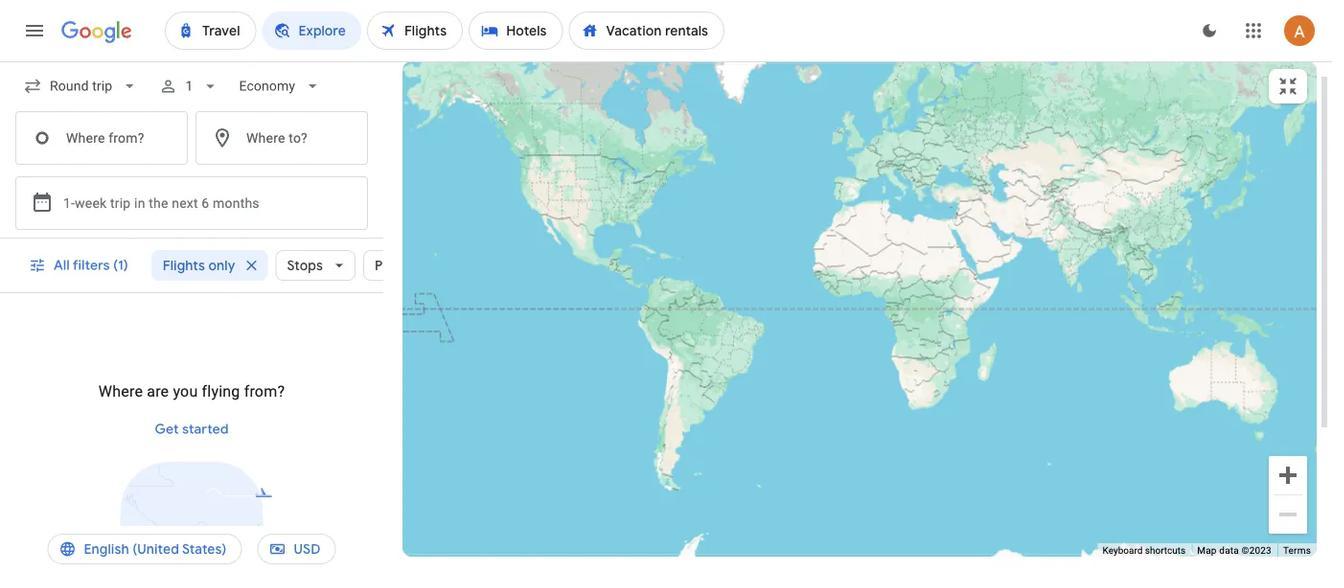 Task type: locate. For each thing, give the bounding box(es) containing it.
©2023
[[1242, 545, 1272, 557]]

get started button
[[147, 406, 236, 452]]

main menu image
[[23, 19, 46, 42]]

where
[[99, 382, 143, 400]]

1-
[[63, 195, 75, 211]]

started
[[182, 421, 229, 438]]

filters
[[73, 257, 110, 274]]

from?
[[244, 382, 285, 400]]

where are you flying from?
[[99, 382, 285, 400]]

stops
[[287, 257, 323, 274]]

shortcuts
[[1145, 545, 1186, 557]]

map
[[1198, 545, 1217, 557]]

(1)
[[113, 257, 128, 274]]

stops button
[[276, 243, 356, 289]]

get
[[155, 421, 179, 438]]

filters form
[[0, 61, 383, 239]]

data
[[1220, 545, 1239, 557]]

price
[[375, 257, 407, 274]]

terms link
[[1283, 545, 1311, 557]]

keyboard shortcuts
[[1103, 545, 1186, 557]]

1
[[185, 78, 193, 94]]

1-week trip in the next 6 months
[[63, 195, 260, 211]]

view smaller map image
[[1277, 75, 1300, 98]]

only
[[208, 257, 235, 274]]

all filters (1)
[[54, 257, 128, 274]]

price button
[[363, 243, 440, 289]]

None field
[[15, 69, 147, 104], [231, 69, 330, 104], [15, 69, 147, 104], [231, 69, 330, 104]]

usd button
[[257, 526, 336, 572]]

you
[[173, 382, 198, 400]]

usd
[[294, 541, 321, 558]]

keyboard shortcuts button
[[1103, 544, 1186, 558]]

flights only button
[[151, 243, 268, 289]]



Task type: vqa. For each thing, say whether or not it's contained in the screenshot.
the
yes



Task type: describe. For each thing, give the bounding box(es) containing it.
flights
[[163, 257, 205, 274]]

in
[[134, 195, 145, 211]]

months
[[213, 195, 260, 211]]

flying
[[202, 382, 240, 400]]

next
[[172, 195, 198, 211]]

trip
[[110, 195, 131, 211]]

english (united states)
[[84, 541, 227, 558]]

6
[[202, 195, 209, 211]]

change appearance image
[[1187, 8, 1233, 54]]

english (united states) button
[[47, 526, 242, 572]]

loading results progress bar
[[0, 61, 1332, 65]]

english
[[84, 541, 129, 558]]

map region
[[369, 0, 1332, 572]]

terms
[[1283, 545, 1311, 557]]

flights only
[[163, 257, 235, 274]]

the
[[149, 195, 168, 211]]

map data ©2023
[[1198, 545, 1272, 557]]

states)
[[182, 541, 227, 558]]

(united
[[132, 541, 179, 558]]

get started
[[155, 421, 229, 438]]

keyboard
[[1103, 545, 1143, 557]]

all
[[54, 257, 70, 274]]

all filters (1) button
[[17, 243, 144, 289]]

Where from? text field
[[15, 111, 188, 165]]

Where to? text field
[[196, 111, 368, 165]]

1-week trip in the next 6 months button
[[15, 176, 368, 230]]

are
[[147, 382, 169, 400]]

1 button
[[151, 63, 228, 109]]

week
[[75, 195, 107, 211]]



